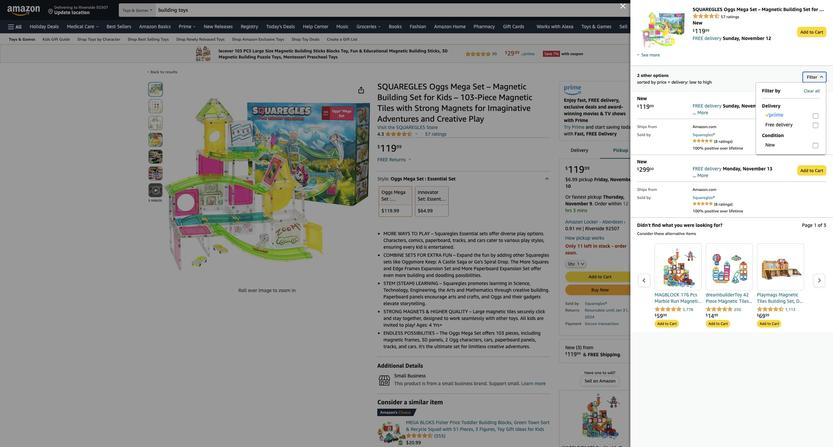 Task type: locate. For each thing, give the bounding box(es) containing it.
other up sorted
[[641, 73, 652, 78]]

lifetime for 299
[[729, 209, 744, 214]]

2 squaregles® link from the top
[[693, 195, 715, 201]]

various
[[505, 238, 520, 244]]

locker
[[584, 219, 598, 225]]

by
[[97, 37, 102, 42], [652, 79, 656, 85], [776, 88, 781, 94], [647, 132, 651, 137], [647, 195, 651, 201], [491, 253, 496, 258]]

to inside have one to sell? sell on amazon
[[603, 371, 607, 376]]

: up $119.99
[[390, 196, 391, 202]]

2 more link from the top
[[698, 173, 709, 179]]

items right eligible
[[812, 23, 822, 28]]

2 sold by from the top
[[638, 195, 651, 201]]

set,
[[787, 299, 796, 304]]

items inside didn't find what you were looking for? consider these alternative items
[[686, 232, 696, 237]]

checkbox image up add to cart from seller squaregles® and price $299.00 submit
[[813, 143, 819, 148]]

1 vertical spatial positive
[[705, 209, 719, 214]]

pickup up the 9 at the top right of page
[[588, 194, 602, 200]]

ships from down $ 299 00
[[638, 187, 657, 192]]

learning
[[416, 281, 439, 287]]

0 horizontal spatial kids
[[43, 37, 50, 42]]

gift inside gift cards link
[[503, 24, 511, 29]]

1 vertical spatial 57
[[425, 131, 431, 137]]

. order within
[[593, 201, 623, 207]]

sunday, inside $ 119 99 free delivery sunday, november 12
[[723, 35, 741, 41]]

essential up cars
[[460, 231, 479, 237]]

Search Amazon text field
[[156, 4, 633, 17]]

1 vertical spatial amazon.com
[[693, 187, 717, 192]]

2 vertical spatial 1
[[578, 262, 580, 266]]

0 horizontal spatial creative
[[488, 344, 505, 350]]

1 vertical spatial (8 ratings) 100% positive over lifetime
[[693, 202, 744, 214]]

0 vertical spatial tiles
[[378, 103, 394, 113]]

0 vertical spatial checkbox image
[[813, 123, 819, 128]]

amazon up the 0.91
[[566, 219, 583, 225]]

1 vertical spatial ships from
[[638, 187, 657, 192]]

0 horizontal spatial 57 ratings
[[425, 131, 447, 137]]

shop down 'registry' link at left top
[[232, 37, 242, 42]]

mega inside selected style is oggs mega set : essential set. tap to collapse. 'element'
[[404, 176, 416, 182]]

0 vertical spatial (8
[[715, 139, 718, 144]]

ideas
[[516, 427, 527, 433]]

by inside the more ways to play – squaregles essential sets offer diverse play options. characters, comics, paperboard, tracks, and cars cater to various play styles, ensuring every kid is entertained. combine sets for extra fun – expand the fun by adding other squaregles sets like oggsmore keep: a castle saga or go's spiral drop. the more squares and edge frames expansion set and more paperboard expansion set offer even more building and doodling possibilities. stem (steam) learning – squaregles promotes learning in science, technology, engineering, the arts and mathematics through creative building. paperboard panels encourage arts and crafts, and oggs and their gadgets elevate storytelling. strong magnets & higher quality – large magnetic tiles securely click and stay together, designed to work seamlessly with other toys. all kids are invited to play! ages: 4 yrs+ endless possibilities – the oggs mega set offers 103 pieces, including magnetic frames, 3d panels, 2 ogg characters, cars, paperboard panels, tracks, and cars. it's the ultimate set for limitless creative adventures.
[[491, 253, 496, 258]]

other inside '2 other options sorted by price + delivery: low to high'
[[641, 73, 652, 78]]

2 vertical spatial other
[[496, 316, 508, 322]]

new left (3) at bottom right
[[566, 345, 575, 351]]

0 vertical spatial games
[[136, 8, 148, 13]]

items
[[812, 23, 822, 28], [686, 232, 696, 237]]

& inside the more ways to play – squaregles essential sets offer diverse play options. characters, comics, paperboard, tracks, and cars cater to various play styles, ensuring every kid is entertained. combine sets for extra fun – expand the fun by adding other squaregles sets like oggsmore keep: a castle saga or go's spiral drop. the more squares and edge frames expansion set and more paperboard expansion set offer even more building and doodling possibilities. stem (steam) learning – squaregles promotes learning in science, technology, engineering, the arts and mathematics through creative building. paperboard panels encourage arts and crafts, and oggs and their gadgets elevate storytelling. strong magnets & higher quality – large magnetic tiles securely click and stay together, designed to work seamlessly with other toys. all kids are invited to play! ages: 4 yrs+ endless possibilities – the oggs mega set offers 103 pieces, including magnetic frames, 3d panels, 2 ogg characters, cars, paperboard panels, tracks, and cars. it's the ultimate set for limitless creative adventures.
[[426, 309, 430, 315]]

2 shop from the left
[[128, 37, 137, 42]]

- right the stock
[[612, 243, 614, 249]]

more
[[698, 110, 709, 115], [698, 173, 709, 179], [520, 259, 531, 265], [462, 266, 473, 272]]

mega
[[406, 420, 419, 426]]

filter down sponsored
[[763, 88, 774, 94]]

piece
[[478, 93, 497, 102], [706, 299, 717, 304]]

69 list item
[[757, 244, 805, 333]]

2 vertical spatial more
[[535, 381, 546, 387]]

& inside returns & orders
[[732, 9, 735, 15]]

12 inside "12 hrs 3 mins"
[[623, 201, 629, 207]]

4.3
[[378, 131, 386, 137]]

1 add to cart submit from the left
[[655, 321, 679, 328]]

1 ratings) from the top
[[719, 139, 733, 144]]

1 squaregles® from the top
[[693, 132, 715, 137]]

–
[[487, 82, 491, 91], [454, 93, 458, 102], [431, 231, 434, 237], [454, 253, 456, 258], [440, 281, 442, 287], [470, 309, 472, 315], [436, 331, 439, 337]]

57 right lists
[[721, 14, 726, 19]]

sold for 299
[[638, 195, 646, 201]]

1 free delivery link from the top
[[693, 35, 722, 41]]

2 ... from the top
[[693, 173, 697, 179]]

99 down the "account & lists"
[[706, 28, 710, 32]]

2 ships from the top
[[638, 187, 647, 192]]

games up amazon basics
[[136, 8, 148, 13]]

1 horizontal spatial 2
[[638, 73, 640, 78]]

delivery down high
[[705, 103, 722, 109]]

over up for? at the right of the page
[[720, 209, 728, 214]]

amazon image
[[7, 6, 40, 16]]

over for 119
[[720, 146, 728, 151]]

fast,
[[578, 97, 588, 103]]

shop toys by character link
[[74, 34, 124, 44]]

2 vertical spatial 12
[[623, 201, 629, 207]]

1 vertical spatial -
[[612, 243, 614, 249]]

none submit inside toys & games search box
[[633, 3, 648, 17]]

2 free delivery link from the top
[[693, 103, 722, 109]]

all down securely
[[521, 316, 526, 322]]

0 vertical spatial -
[[600, 219, 601, 225]]

sold right "thursday,"
[[638, 195, 646, 201]]

sold by up the didn't
[[638, 195, 651, 201]]

mins
[[577, 208, 588, 214]]

castle
[[443, 259, 456, 265]]

games down holiday
[[22, 37, 35, 42]]

1 squaregles® link from the top
[[693, 132, 715, 137]]

panels, down 'including'
[[521, 338, 536, 343]]

your
[[800, 28, 808, 33]]

1 for qty: 1
[[578, 262, 580, 266]]

$ 119 99 up the free returns
[[378, 143, 402, 154]]

100% for 299
[[693, 209, 704, 214]]

qualify
[[797, 33, 810, 38]]

new up released
[[204, 24, 213, 29]]

1 vertical spatial ...
[[693, 173, 697, 179]]

for
[[811, 33, 816, 38], [424, 93, 435, 102], [475, 103, 486, 113], [461, 344, 468, 350], [528, 427, 534, 433]]

1 vertical spatial checkbox image
[[813, 143, 819, 148]]

1 horizontal spatial 92507
[[606, 226, 620, 232]]

subtotal
[[804, 4, 820, 9]]

& inside mega bloks fisher price toddler building blocks, green town sort & recycle squad with 51 pieces, 3 figures, toy gift ideas for kids
[[406, 427, 410, 433]]

0 horizontal spatial 1
[[578, 262, 580, 266]]

... for 119
[[693, 110, 697, 115]]

1 horizontal spatial best
[[138, 37, 146, 42]]

2 up sorted
[[638, 73, 640, 78]]

riverside up care
[[79, 5, 95, 10]]

the up 4.3 button
[[388, 125, 395, 130]]

toys
[[123, 8, 131, 13], [582, 24, 591, 29], [9, 37, 17, 42], [88, 37, 96, 42], [161, 37, 169, 42], [217, 37, 225, 42], [276, 37, 284, 42]]

list
[[651, 244, 834, 333]]

add inside "69" list item
[[760, 322, 767, 326]]

kids down "sort" at the right of the page
[[535, 427, 544, 433]]

delivery for free delivery sunday, november 12 ... more
[[705, 103, 722, 109]]

essential inside innovator set: essential set
[[427, 196, 446, 202]]

57 ratings
[[721, 14, 740, 19], [425, 131, 447, 137]]

add to cart submit for 59
[[655, 321, 679, 328]]

deals for today's deals
[[283, 24, 295, 29]]

2 vertical spatial a
[[404, 399, 408, 407]]

0 vertical spatial all
[[15, 24, 22, 29]]

0 vertical spatial squaregles
[[435, 231, 458, 237]]

14 list item
[[706, 244, 753, 333]]

99 inside new (3) from $ 119 99
[[577, 352, 581, 356]]

0 vertical spatial 3
[[573, 208, 576, 214]]

299
[[640, 166, 650, 174]]

1 vertical spatial sets
[[384, 259, 392, 265]]

oggs inside 'element'
[[391, 176, 402, 182]]

you
[[675, 223, 683, 228]]

toy inside navigation navigation
[[302, 37, 309, 42]]

4.3 button
[[378, 131, 418, 138]]

free delivery link down the "account & lists"
[[693, 35, 722, 41]]

for inside mega bloks fisher price toddler building blocks, green town sort & recycle squad with 51 pieces, 3 figures, toy gift ideas for kids
[[528, 427, 534, 433]]

amazon's choice
[[380, 411, 411, 416]]

2 left ogg
[[446, 338, 448, 343]]

other right adding
[[513, 253, 525, 258]]

1 vertical spatial more
[[395, 273, 406, 279]]

... inside free delivery monday, november 13 ... more
[[693, 173, 697, 179]]

of inside the of eligible items to your order to qualify for free shipping.
[[821, 18, 825, 23]]

2 sold from the top
[[638, 195, 646, 201]]

12 right the within
[[623, 201, 629, 207]]

luxury
[[663, 24, 677, 29]]

returns inside returns & orders
[[732, 5, 746, 10]]

5 shop from the left
[[292, 37, 301, 42]]

the inside squaregles oggs mega set – magnetic building set for kids – 103-piece magnetic tiles with strong magnets for imaginative adventures and creative play visit the squaregles store
[[388, 125, 395, 130]]

shop best selling toys
[[128, 37, 169, 42]]

1 shop from the left
[[77, 37, 87, 42]]

1 amazon.com from the top
[[693, 124, 717, 129]]

1 horizontal spatial $ 119 99
[[566, 164, 590, 175]]

account
[[685, 9, 703, 15]]

toy down help
[[302, 37, 309, 42]]

magneti...
[[681, 299, 702, 304]]

filter for filter by
[[763, 88, 774, 94]]

free delivery link down high
[[693, 103, 722, 109]]

filter up clear all link
[[807, 74, 818, 80]]

is inside small business this product is from a small business brand. support small. learn more
[[422, 381, 426, 387]]

amazon.com down free delivery sunday, november 12 ... more at the top right
[[693, 124, 717, 129]]

pickup up 11
[[577, 235, 591, 241]]

1 vertical spatial 92507
[[606, 226, 620, 232]]

technology,
[[384, 288, 409, 293]]

(8 for 299
[[715, 202, 718, 207]]

1 ... from the top
[[693, 110, 697, 115]]

1 vertical spatial 12
[[766, 103, 772, 109]]

through
[[495, 288, 512, 293]]

amazon for amazon locker - aberdeen 0.91 mi | riverside 92507
[[566, 219, 583, 225]]

clear all link
[[804, 88, 820, 94]]

& down mega
[[406, 427, 410, 433]]

building inside mega bloks fisher price toddler building blocks, green town sort & recycle squad with 51 pieces, 3 figures, toy gift ideas for kids
[[479, 420, 497, 426]]

keep:
[[426, 259, 437, 265]]

& up best sellers link
[[132, 8, 135, 13]]

0 horizontal spatial more
[[395, 273, 406, 279]]

deals for holiday deals
[[47, 24, 59, 29]]

2 lifetime from the top
[[729, 209, 744, 214]]

0 vertical spatial toy
[[302, 37, 309, 42]]

amazon locker - aberdeen 0.91 mi | riverside 92507
[[566, 219, 623, 232]]

is down 'business'
[[422, 381, 426, 387]]

help
[[303, 24, 313, 29]]

including
[[521, 331, 541, 337]]

119 inside $ 119 99 free delivery sunday, november 12
[[695, 27, 706, 35]]

1 vertical spatial :
[[390, 196, 391, 202]]

1 horizontal spatial other
[[513, 253, 525, 258]]

shop left newly
[[176, 37, 186, 42]]

for down town
[[528, 427, 534, 433]]

kids up 'magnets'
[[437, 93, 452, 102]]

(8 ratings) 100% positive over lifetime up for? at the right of the page
[[693, 202, 744, 214]]

1 ships from the top
[[638, 124, 647, 129]]

amazon inside amazon locker - aberdeen 0.91 mi | riverside 92507
[[566, 219, 583, 225]]

1 positive from the top
[[705, 146, 719, 151]]

4 shop from the left
[[232, 37, 242, 42]]

2 (8 ratings) 100% positive over lifetime from the top
[[693, 202, 744, 214]]

squaregles® for 119
[[693, 132, 715, 137]]

cart inside navigation navigation
[[772, 9, 782, 15]]

sold for 119
[[638, 132, 646, 137]]

1 horizontal spatial consider
[[638, 232, 654, 237]]

free delivery link for 299
[[693, 166, 722, 172]]

new down the account
[[693, 20, 703, 26]]

toys down all 'button'
[[9, 37, 17, 42]]

in inside the more ways to play – squaregles essential sets offer diverse play options. characters, comics, paperboard, tracks, and cars cater to various play styles, ensuring every kid is entertained. combine sets for extra fun – expand the fun by adding other squaregles sets like oggsmore keep: a castle saga or go's spiral drop. the more squares and edge frames expansion set and more paperboard expansion set offer even more building and doodling possibilities. stem (steam) learning – squaregles promotes learning in science, technology, engineering, the arts and mathematics through creative building. paperboard panels encourage arts and crafts, and oggs and their gadgets elevate storytelling. strong magnets & higher quality – large magnetic tiles securely click and stay together, designed to work seamlessly with other toys. all kids are invited to play! ages: 4 yrs+ endless possibilities – the oggs mega set offers 103 pieces, including magnetic frames, 3d panels, 2 ogg characters, cars, paperboard panels, tracks, and cars. it's the ultimate set for limitless creative adventures.
[[509, 281, 513, 287]]

0 horizontal spatial 3
[[476, 427, 479, 433]]

creative down cars,
[[488, 344, 505, 350]]

1 sold by from the top
[[638, 132, 651, 137]]

1 sunday, from the top
[[723, 35, 741, 41]]

small.
[[508, 381, 521, 387]]

toys right selling
[[161, 37, 169, 42]]

previous image
[[643, 278, 646, 284]]

0 horizontal spatial magnetic
[[384, 338, 404, 343]]

pickup inside how pickup works only 11 left in stock - order soon.
[[577, 235, 591, 241]]

prime inside navigation navigation
[[179, 24, 191, 29]]

mega up the characters,
[[462, 331, 473, 337]]

over for 299
[[720, 209, 728, 214]]

Add to Cart submit
[[655, 321, 679, 328], [707, 321, 730, 328], [758, 321, 782, 328]]

squares
[[532, 259, 549, 265]]

and inside the and start saving today with
[[586, 124, 594, 130]]

dropdown image
[[581, 263, 585, 266]]

kids inside squaregles oggs mega set – magnetic building set for kids – 103-piece magnetic tiles with strong magnets for imaginative adventures and creative play visit the squaregles store
[[437, 93, 452, 102]]

building up figures,
[[479, 420, 497, 426]]

0 horizontal spatial panels,
[[429, 338, 444, 343]]

1 vertical spatial a
[[439, 381, 441, 387]]

books link
[[385, 22, 406, 31]]

kids inside mega bloks fisher price toddler building blocks, green town sort & recycle squad with 51 pieces, 3 figures, toy gift ideas for kids
[[535, 427, 544, 433]]

essential inside the more ways to play – squaregles essential sets offer diverse play options. characters, comics, paperboard, tracks, and cars cater to various play styles, ensuring every kid is entertained. combine sets for extra fun – expand the fun by adding other squaregles sets like oggsmore keep: a castle saga or go's spiral drop. the more squares and edge frames expansion set and more paperboard expansion set offer even more building and doodling possibilities. stem (steam) learning – squaregles promotes learning in science, technology, engineering, the arts and mathematics through creative building. paperboard panels encourage arts and crafts, and oggs and their gadgets elevate storytelling. strong magnets & higher quality – large magnetic tiles securely click and stay together, designed to work seamlessly with other toys. all kids are invited to play! ages: 4 yrs+ endless possibilities – the oggs mega set offers 103 pieces, including magnetic frames, 3d panels, 2 ogg characters, cars, paperboard panels, tracks, and cars. it's the ultimate set for limitless creative adventures.
[[460, 231, 479, 237]]

Toys & Games search field
[[119, 3, 648, 18]]

were
[[684, 223, 695, 228]]

1 horizontal spatial building
[[479, 420, 497, 426]]

- inside how pickup works only 11 left in stock - order soon.
[[612, 243, 614, 249]]

0 vertical spatial delivery
[[763, 103, 781, 109]]

set inside innovator set: essential set
[[418, 203, 425, 209]]

small business this product is from a small business brand. support small. learn more
[[394, 374, 546, 387]]

sold by for 119
[[638, 132, 651, 137]]

0 horizontal spatial expansion
[[421, 266, 443, 272]]

1 100% from the top
[[693, 146, 704, 151]]

to inside 59 list item
[[665, 322, 669, 326]]

99 down sorted
[[650, 104, 654, 108]]

1 sold from the top
[[638, 132, 646, 137]]

None submit
[[633, 3, 648, 17]]

more link for 299
[[698, 173, 709, 179]]

0 horizontal spatial 92507
[[96, 5, 108, 10]]

tracks, down endless
[[384, 344, 398, 350]]

additional
[[378, 363, 404, 370]]

& inside search box
[[132, 8, 135, 13]]

1 horizontal spatial .
[[620, 352, 622, 358]]

2 sunday, from the top
[[723, 103, 741, 109]]

sets down combine
[[384, 259, 392, 265]]

1 vertical spatial (8
[[715, 202, 718, 207]]

amazon left home
[[435, 24, 452, 29]]

leave feedback on sponsored ad element
[[765, 65, 788, 69]]

with inside works with alexa link
[[552, 24, 561, 29]]

1 horizontal spatial tracks,
[[453, 238, 467, 244]]

0 horizontal spatial 2
[[446, 338, 448, 343]]

0 horizontal spatial games
[[22, 37, 35, 42]]

from inside small business this product is from a small business brand. support small. learn more
[[427, 381, 437, 387]]

checkbox image
[[813, 123, 819, 128], [813, 143, 819, 148]]

2 ratings) from the top
[[719, 202, 733, 207]]

amazon home link
[[430, 22, 470, 31]]

with left alexa
[[552, 24, 561, 29]]

amazon inside have one to sell? sell on amazon
[[600, 379, 616, 384]]

oggs up strong
[[430, 82, 449, 91]]

toys inside 'link'
[[161, 37, 169, 42]]

2 ships from from the top
[[638, 187, 657, 192]]

1 vertical spatial sold
[[638, 195, 646, 201]]

ratings) up monday,
[[719, 139, 733, 144]]

play
[[419, 231, 430, 237]]

selected style is oggs mega set : essential set. tap to collapse. image
[[544, 177, 551, 182]]

1 vertical spatial the
[[440, 331, 448, 337]]

back to results link
[[151, 69, 177, 74]]

1 vertical spatial kids
[[437, 93, 452, 102]]

1 horizontal spatial paperboard
[[474, 266, 499, 272]]

5 videos
[[148, 199, 162, 203]]

1 (8 ratings) 100% positive over lifetime from the top
[[693, 139, 744, 151]]

prime image
[[766, 113, 784, 118]]

kids
[[528, 316, 536, 322]]

to inside '2 other options sorted by price + delivery: low to high'
[[698, 79, 702, 85]]

$ inside $ 59 99
[[655, 314, 657, 318]]

toys inside search box
[[123, 8, 131, 13]]

2 inside the more ways to play – squaregles essential sets offer diverse play options. characters, comics, paperboard, tracks, and cars cater to various play styles, ensuring every kid is entertained. combine sets for extra fun – expand the fun by adding other squaregles sets like oggsmore keep: a castle saga or go's spiral drop. the more squares and edge frames expansion set and more paperboard expansion set offer even more building and doodling possibilities. stem (steam) learning – squaregles promotes learning in science, technology, engineering, the arts and mathematics through creative building. paperboard panels encourage arts and crafts, and oggs and their gadgets elevate storytelling. strong magnets & higher quality – large magnetic tiles securely click and stay together, designed to work seamlessly with other toys. all kids are invited to play! ages: 4 yrs+ endless possibilities – the oggs mega set offers 103 pieces, including magnetic frames, 3d panels, 2 ogg characters, cars, paperboard panels, tracks, and cars. it's the ultimate set for limitless creative adventures.
[[446, 338, 448, 343]]

all
[[15, 24, 22, 29], [521, 316, 526, 322]]

2 checkbox image from the top
[[813, 143, 819, 148]]

released
[[199, 37, 215, 42]]

playmags magnetic tiles building set, d...
[[757, 292, 803, 304]]

92507 inside amazon locker - aberdeen 0.91 mi | riverside 92507
[[606, 226, 620, 232]]

0 vertical spatial squaregles®
[[693, 132, 715, 137]]

sold by for 299
[[638, 195, 651, 201]]

to inside delivering to riverside 92507 update location
[[74, 5, 78, 10]]

0 horizontal spatial toy
[[302, 37, 309, 42]]

add to cart submit inside 59 list item
[[655, 321, 679, 328]]

add to cart submit for 69
[[758, 321, 782, 328]]

the right it's
[[426, 344, 433, 350]]

aod close image
[[621, 0, 627, 10]]

0 vertical spatial filter
[[807, 74, 818, 80]]

free delivery monday, november 13 ... more
[[693, 166, 773, 179]]

add to cart submit inside "14" list item
[[707, 321, 730, 328]]

2 vertical spatial 3
[[476, 427, 479, 433]]

(steam)
[[397, 281, 415, 287]]

expansion down drop.
[[500, 266, 522, 272]]

and inside squaregles oggs mega set – magnetic building set for kids – 103-piece magnetic tiles with strong magnets for imaginative adventures and creative play visit the squaregles store
[[421, 114, 435, 124]]

pickup right $6.99 on the top
[[579, 177, 593, 183]]

filter
[[807, 74, 818, 80], [763, 88, 774, 94]]

1 horizontal spatial filter
[[807, 74, 818, 80]]

fastest
[[572, 194, 587, 200]]

shop down "medical care" link
[[77, 37, 87, 42]]

tab list
[[559, 142, 641, 160]]

cart inside 59 list item
[[670, 322, 677, 326]]

2 vertical spatial toys & games
[[9, 37, 35, 42]]

... for 299
[[693, 173, 697, 179]]

11
[[578, 243, 583, 249]]

... inside free delivery sunday, november 12 ... more
[[693, 110, 697, 115]]

go's
[[474, 259, 483, 265]]

1 vertical spatial 100%
[[693, 209, 704, 214]]

with up adventures
[[397, 103, 413, 113]]

stem
[[384, 281, 396, 287]]

shop for shop best selling toys
[[128, 37, 137, 42]]

delivery inside free delivery monday, november 13 ... more
[[705, 166, 722, 172]]

order inside how pickup works only 11 left in stock - order soon.
[[615, 243, 627, 249]]

3 add to cart submit from the left
[[758, 321, 782, 328]]

add to cart inside "14" list item
[[709, 322, 728, 326]]

sets up cars
[[480, 231, 488, 237]]

registry link
[[237, 22, 262, 31]]

designed
[[424, 316, 443, 322]]

0 horizontal spatial sell
[[585, 379, 592, 384]]

1 vertical spatial other
[[513, 253, 525, 258]]

a left "small"
[[439, 381, 441, 387]]

shop for shop toys by character
[[77, 37, 87, 42]]

november inside the thursday, november 9
[[566, 201, 589, 207]]

0 vertical spatial magnetic
[[486, 309, 506, 315]]

1 horizontal spatial sets
[[480, 231, 488, 237]]

57 down the "store"
[[425, 131, 431, 137]]

all inside 'button'
[[15, 24, 22, 29]]

1 vertical spatial sell
[[585, 379, 592, 384]]

tiles down playmags
[[757, 299, 767, 304]]

1 horizontal spatial 57 ratings
[[721, 14, 740, 19]]

dreambuildertoy 42 piece magnetic tiles... link
[[706, 244, 753, 306]]

99 down (3) at bottom right
[[577, 352, 581, 356]]

57 ratings right lists
[[721, 14, 740, 19]]

$ 299 00
[[638, 166, 654, 174]]

items down were
[[686, 232, 696, 237]]

2 horizontal spatial a
[[439, 381, 441, 387]]

item
[[430, 399, 443, 407]]

fast,
[[575, 131, 585, 137]]

1 vertical spatial squaregles®
[[693, 195, 715, 201]]

piece inside squaregles oggs mega set – magnetic building set for kids – 103-piece magnetic tiles with strong magnets for imaginative adventures and creative play visit the squaregles store
[[478, 93, 497, 102]]

november down fastest
[[566, 201, 589, 207]]

1 horizontal spatial more
[[535, 381, 546, 387]]

additional details
[[378, 363, 423, 370]]

see more
[[641, 52, 660, 58]]

2 (8 from the top
[[715, 202, 718, 207]]

add to cart submit down $ 69 99
[[758, 321, 782, 328]]

1 vertical spatial $ 119 99
[[378, 143, 402, 154]]

try
[[564, 124, 571, 130]]

bloks
[[420, 420, 435, 426]]

0 horizontal spatial filter
[[763, 88, 774, 94]]

119 right stores at the top of the page
[[695, 27, 706, 35]]

$ 119 99 up $6.99 pickup
[[566, 164, 590, 175]]

deals up kids gift guide link
[[47, 24, 59, 29]]

0 vertical spatial consider
[[638, 232, 654, 237]]

today
[[621, 124, 634, 130]]

1 checkbox image from the top
[[813, 123, 819, 128]]

$ 119 99 for ...
[[638, 103, 654, 110]]

delete image
[[822, 118, 827, 123]]

0 horizontal spatial piece
[[478, 93, 497, 102]]

3 shop from the left
[[176, 37, 186, 42]]

2 vertical spatial kids
[[535, 427, 544, 433]]

1 horizontal spatial add to cart submit
[[707, 321, 730, 328]]

...
[[693, 110, 697, 115], [693, 173, 697, 179]]

for right qualify at the right of the page
[[811, 33, 816, 38]]

a inside small business this product is from a small business brand. support small. learn more
[[439, 381, 441, 387]]

ratings up $ 119 99 free delivery sunday, november 12
[[727, 14, 740, 19]]

riverside inside amazon locker - aberdeen 0.91 mi | riverside 92507
[[586, 226, 605, 232]]

or
[[566, 194, 571, 200]]

12 inside free delivery sunday, november 12 ... more
[[766, 103, 772, 109]]

tab list containing delivery
[[559, 142, 641, 160]]

delivery for free delivery
[[776, 122, 793, 128]]

0 horizontal spatial returns
[[390, 157, 406, 163]]

0 vertical spatial pickup
[[579, 177, 593, 183]]

exclusive
[[259, 37, 275, 42]]

with inside squaregles oggs mega set – magnetic building set for kids – 103-piece magnetic tiles with strong magnets for imaginative adventures and creative play visit the squaregles store
[[397, 103, 413, 113]]

51
[[453, 427, 459, 433]]

more inside free delivery monday, november 13 ... more
[[698, 173, 709, 179]]

0 horizontal spatial tiles
[[378, 103, 394, 113]]

2 squaregles® from the top
[[693, 195, 715, 201]]

1 more link from the top
[[698, 110, 709, 115]]

1 ships from from the top
[[638, 124, 657, 129]]

2 horizontal spatial games
[[597, 24, 612, 29]]

1 lifetime from the top
[[729, 146, 744, 151]]

99 inside $ 119 99 free delivery sunday, november 12
[[706, 28, 710, 32]]

squaregles up adventures
[[378, 82, 427, 91]]

2 vertical spatial free delivery link
[[693, 166, 722, 172]]

all down 'amazon' image
[[15, 24, 22, 29]]

squaregles oggs mega set – magnetic building set for kids – 103-piece magnetic tiles with strong magnets for imaginative adventures and creative play image
[[164, 98, 370, 271]]

order right the stock
[[615, 243, 627, 249]]

toys & games link right alexa
[[578, 22, 616, 31]]

ships down 299 on the right top of the page
[[638, 187, 647, 192]]

about details for this option. image
[[638, 54, 640, 56]]

free inside $ 119 99 free delivery sunday, november 12
[[693, 35, 704, 41]]

2 vertical spatial $ 119 99
[[566, 164, 590, 175]]

fast, free delivery
[[575, 131, 617, 137]]

magnetic left the tiles
[[486, 309, 506, 315]]

99 down 4.3 button
[[397, 144, 402, 150]]

3 free delivery link from the top
[[693, 166, 722, 172]]

(8 ratings) 100% positive over lifetime for 299
[[693, 202, 744, 214]]

69
[[759, 313, 766, 320]]

– down yrs+
[[436, 331, 439, 337]]

together,
[[403, 316, 422, 322]]

cart inside "14" list item
[[721, 322, 728, 326]]

1 vertical spatial pickup
[[588, 194, 602, 200]]

– right play
[[431, 231, 434, 237]]

limitless
[[469, 344, 487, 350]]

frames,
[[405, 338, 421, 343]]

diverse
[[501, 231, 516, 237]]

0 vertical spatial is
[[424, 245, 427, 250]]

119 up the free returns
[[380, 143, 397, 154]]

mega up 103- on the right
[[451, 82, 471, 91]]

with down try
[[564, 131, 574, 137]]

0 horizontal spatial delivery
[[571, 148, 589, 153]]

1 vertical spatial 1
[[814, 223, 817, 228]]

sell left on
[[585, 379, 592, 384]]

more right see
[[650, 52, 660, 58]]

cars,
[[484, 338, 494, 343]]

shop down sellers at the left
[[128, 37, 137, 42]]

from
[[648, 124, 657, 129], [648, 187, 657, 192], [583, 345, 594, 351], [427, 381, 437, 387]]

ships for 119
[[638, 124, 647, 129]]

0 horizontal spatial the
[[440, 331, 448, 337]]

toys & games link
[[578, 22, 616, 31], [5, 34, 39, 44]]

2 100% from the top
[[693, 209, 704, 214]]

with down fisher
[[443, 427, 452, 433]]

0 horizontal spatial :
[[390, 196, 391, 202]]

92507 inside delivering to riverside 92507 update location
[[96, 5, 108, 10]]

squaregles® link for 299
[[693, 195, 715, 201]]

it's
[[419, 344, 425, 350]]

crafts,
[[467, 294, 480, 300]]

medical care link
[[63, 22, 103, 31]]

59 list item
[[655, 244, 702, 333]]

2 positive from the top
[[705, 209, 719, 214]]

run
[[671, 299, 680, 304]]

movies
[[584, 111, 599, 117]]

ships right today
[[638, 124, 647, 129]]

1 vertical spatial best
[[138, 37, 146, 42]]

amazon.com
[[693, 124, 717, 129], [693, 187, 717, 192]]

2 amazon.com from the top
[[693, 187, 717, 192]]

2 add to cart submit from the left
[[707, 321, 730, 328]]

sold by up pickup "link"
[[638, 132, 651, 137]]

ships from for 119
[[638, 124, 657, 129]]

to
[[412, 231, 418, 237]]

0 vertical spatial squaregles® link
[[693, 132, 715, 137]]

delivery inside free delivery sunday, november 12 ... more
[[705, 103, 722, 109]]

engineering,
[[410, 288, 437, 293]]

gift inside create a gift list link
[[343, 37, 350, 42]]

1 (8 from the top
[[715, 139, 718, 144]]

1 horizontal spatial returns
[[732, 5, 746, 10]]

a right create
[[340, 37, 342, 42]]

amazon for amazon basics
[[139, 24, 157, 29]]

prime link
[[175, 22, 200, 31]]

add inside "14" list item
[[709, 322, 716, 326]]

0 horizontal spatial add to cart submit
[[655, 321, 679, 328]]



Task type: vqa. For each thing, say whether or not it's contained in the screenshot.


Task type: describe. For each thing, give the bounding box(es) containing it.
roll
[[238, 288, 247, 294]]

the up encourage
[[438, 288, 446, 293]]

hello, sign in
[[685, 5, 709, 10]]

0 horizontal spatial toys & games link
[[5, 34, 39, 44]]

in right zoom
[[292, 288, 296, 294]]

luxury stores
[[663, 24, 692, 29]]

pickup for $6.99
[[579, 177, 593, 183]]

magnetic inside dreambuildertoy 42 piece magnetic tiles...
[[719, 299, 738, 304]]

enjoy
[[564, 97, 577, 103]]

oggsmore
[[402, 259, 424, 265]]

books
[[389, 24, 402, 29]]

1 vertical spatial prime
[[575, 118, 589, 123]]

riverside inside delivering to riverside 92507 update location
[[79, 5, 95, 10]]

guide
[[59, 37, 70, 42]]

& left lists
[[704, 9, 708, 15]]

0 vertical spatial squaregles
[[378, 82, 427, 91]]

toys down new releases link
[[217, 37, 225, 42]]

amazon.com for 299
[[693, 187, 717, 192]]

119 inside new (3) from $ 119 99
[[568, 352, 577, 358]]

2 expansion from the left
[[500, 266, 522, 272]]

magnetic inside playmags magnetic tiles building set, d...
[[779, 292, 799, 298]]

free inside the of eligible items to your order to qualify for free shipping.
[[817, 33, 827, 38]]

new releases link
[[200, 22, 237, 31]]

1 horizontal spatial the
[[511, 259, 519, 265]]

delivery link
[[559, 142, 600, 160]]

1 vertical spatial squaregles
[[526, 253, 550, 258]]

& up have
[[584, 352, 587, 358]]

free inside free delivery sunday, november 12 ... more
[[693, 103, 704, 109]]

0 vertical spatial 57
[[721, 14, 726, 19]]

endless
[[384, 331, 403, 337]]

checkbox image for new
[[813, 143, 819, 148]]

shop amazon exclusive toys
[[232, 37, 284, 42]]

looking
[[696, 223, 713, 228]]

the up go's
[[474, 253, 481, 258]]

options.
[[527, 231, 545, 237]]

0 vertical spatial play
[[517, 231, 526, 237]]

new releases
[[204, 24, 233, 29]]

$ 119 99 free delivery sunday, november 12
[[693, 27, 772, 41]]

2 vertical spatial prime
[[572, 124, 585, 130]]

with inside the more ways to play – squaregles essential sets offer diverse play options. characters, comics, paperboard, tracks, and cars cater to various play styles, ensuring every kid is entertained. combine sets for extra fun – expand the fun by adding other squaregles sets like oggsmore keep: a castle saga or go's spiral drop. the more squares and edge frames expansion set and more paperboard expansion set offer even more building and doodling possibilities. stem (steam) learning – squaregles promotes learning in science, technology, engineering, the arts and mathematics through creative building. paperboard panels encourage arts and crafts, and oggs and their gadgets elevate storytelling. strong magnets & higher quality – large magnetic tiles securely click and stay together, designed to work seamlessly with other toys. all kids are invited to play! ages: 4 yrs+ endless possibilities – the oggs mega set offers 103 pieces, including magnetic frames, 3d panels, 2 ogg characters, cars, paperboard panels, tracks, and cars. it's the ultimate set for limitless creative adventures.
[[486, 316, 495, 322]]

strong
[[415, 103, 440, 113]]

adventures.
[[506, 344, 531, 350]]

ratings) for 299
[[719, 202, 733, 207]]

support
[[489, 381, 507, 387]]

fun
[[443, 253, 452, 258]]

add inside 59 list item
[[658, 322, 665, 326]]

shop for shop newly released toys
[[176, 37, 186, 42]]

0 vertical spatial toys & games link
[[578, 22, 616, 31]]

mega inside squaregles oggs mega set – magnetic building set for kids – 103-piece magnetic tiles with strong magnets for imaginative adventures and creative play visit the squaregles store
[[451, 82, 471, 91]]

seamlessly
[[462, 316, 485, 322]]

0 vertical spatial 57 ratings
[[721, 14, 740, 19]]

location
[[72, 9, 90, 15]]

november inside friday, november 10
[[611, 177, 633, 183]]

high
[[704, 79, 712, 85]]

november inside free delivery sunday, november 12 ... more
[[742, 103, 765, 109]]

squaregles® link for 119
[[693, 132, 715, 137]]

shop for shop amazon exclusive toys
[[232, 37, 242, 42]]

delivery inside $ 119 99 free delivery sunday, november 12
[[705, 35, 722, 41]]

shop amazon exclusive toys link
[[228, 34, 288, 44]]

(8 for 119
[[715, 139, 718, 144]]

in inside how pickup works only 11 left in stock - order soon.
[[593, 243, 598, 249]]

pickup
[[614, 148, 629, 153]]

new down sorted
[[638, 96, 647, 101]]

$ 119 99 for friday, november 10
[[566, 164, 590, 175]]

$ inside $ 119 99 free delivery sunday, november 12
[[693, 28, 695, 32]]

99 inside $ 14 99
[[715, 314, 719, 318]]

100% for 119
[[693, 146, 704, 151]]

squaregles® for 299
[[693, 195, 715, 201]]

with inside mega bloks fisher price toddler building blocks, green town sort & recycle squad with 51 pieces, 3 figures, toy gift ideas for kids
[[443, 427, 452, 433]]

ratings) for 119
[[719, 139, 733, 144]]

positive for 119
[[705, 146, 719, 151]]

account & lists
[[685, 9, 719, 15]]

positive for 299
[[705, 209, 719, 214]]

3 inside "12 hrs 3 mins"
[[573, 208, 576, 214]]

– up seamlessly
[[470, 309, 472, 315]]

amazon down 'registry' link at left top
[[243, 37, 258, 42]]

(8 ratings) 100% positive over lifetime for 119
[[693, 139, 744, 151]]

tiles inside playmags magnetic tiles building set, d...
[[757, 299, 767, 304]]

filter for filter
[[807, 74, 818, 80]]

fun
[[482, 253, 490, 258]]

Add to Cart from seller Squaregles® and price $119.99
 submit
[[798, 27, 827, 37]]

for up strong
[[424, 93, 435, 102]]

1 vertical spatial squaregles
[[396, 125, 425, 130]]

1 vertical spatial of
[[818, 223, 823, 228]]

sell on amazon link
[[581, 377, 619, 387]]

0 vertical spatial sets
[[480, 231, 488, 237]]

piece inside dreambuildertoy 42 piece magnetic tiles...
[[706, 299, 717, 304]]

ages:
[[417, 323, 428, 328]]

with inside enjoy fast, free delivery, exclusive deals and award- winning movies & tv shows with prime try prime
[[564, 118, 574, 123]]

add to cart submit for 14
[[707, 321, 730, 328]]

0 horizontal spatial 57
[[425, 131, 431, 137]]

deals
[[586, 104, 597, 110]]

consider inside didn't find what you were looking for? consider these alternative items
[[638, 232, 654, 237]]

sell inside sell link
[[620, 24, 628, 29]]

- inside amazon locker - aberdeen 0.91 mi | riverside 92507
[[600, 219, 601, 225]]

cars
[[477, 238, 486, 244]]

0 vertical spatial best
[[107, 24, 116, 29]]

shop for shop toy deals
[[292, 37, 301, 42]]

103-
[[461, 93, 478, 102]]

14
[[708, 313, 715, 320]]

free delivery link for 119
[[693, 103, 722, 109]]

2 vertical spatial games
[[22, 37, 35, 42]]

dropdown image
[[809, 119, 813, 122]]

1 vertical spatial 57 ratings
[[425, 131, 447, 137]]

yrs+
[[433, 323, 443, 328]]

$ inside new (3) from $ 119 99
[[566, 352, 568, 356]]

invited
[[384, 323, 398, 328]]

ships for 299
[[638, 187, 647, 192]]

delivery,
[[601, 97, 620, 103]]

toys down care
[[88, 37, 96, 42]]

set
[[454, 344, 460, 350]]

2 horizontal spatial toys & games
[[582, 24, 612, 29]]

(355) link
[[434, 434, 446, 440]]

1 vertical spatial .
[[620, 352, 622, 358]]

add to cart inside 59 list item
[[658, 322, 677, 326]]

– right fun
[[454, 253, 456, 258]]

qty: 1
[[568, 262, 580, 266]]

saga
[[457, 259, 467, 265]]

free inside enjoy fast, free delivery, exclusive deals and award- winning movies & tv shows with prime try prime
[[589, 97, 600, 103]]

gift inside kids gift guide link
[[51, 37, 58, 42]]

119 up $6.99 pickup
[[568, 164, 585, 175]]

ensuring
[[384, 245, 402, 250]]

marble
[[655, 299, 670, 304]]

store
[[427, 125, 438, 130]]

town
[[528, 420, 540, 426]]

2 horizontal spatial deals
[[310, 37, 320, 42]]

for up "play"
[[475, 103, 486, 113]]

the giver movie tie-in edition: a newbery award winner (giver quartet, 1) image
[[793, 65, 830, 102]]

& down all 'button'
[[18, 37, 21, 42]]

new up 299 on the right top of the page
[[638, 159, 647, 165]]

shop toy deals
[[292, 37, 320, 42]]

oggs up ogg
[[449, 331, 460, 337]]

figures,
[[480, 427, 496, 433]]

2 horizontal spatial more
[[650, 52, 660, 58]]

lifetime for 119
[[729, 146, 744, 151]]

november inside free delivery monday, november 13 ... more
[[743, 166, 766, 172]]

1 for page 1 of 3
[[814, 223, 817, 228]]

and inside enjoy fast, free delivery, exclusive deals and award- winning movies & tv shows with prime try prime
[[598, 104, 607, 110]]

building inside playmags magnetic tiles building set, d...
[[769, 299, 786, 304]]

soon.
[[566, 250, 578, 256]]

oggs inside oggs mega set : essential set
[[382, 190, 393, 195]]

more link for 119
[[698, 110, 709, 115]]

1 vertical spatial ratings
[[432, 131, 447, 137]]

$ inside $ 299 00
[[638, 167, 640, 171]]

1 vertical spatial 3
[[824, 223, 827, 228]]

new inside new (3) from $ 119 99
[[566, 345, 575, 351]]

1,113
[[786, 307, 796, 312]]

103
[[496, 331, 505, 337]]

: inside 'element'
[[425, 176, 427, 182]]

delivery:
[[672, 79, 689, 85]]

to inside ‹ back to results
[[160, 69, 164, 74]]

toy inside mega bloks fisher price toddler building blocks, green town sort & recycle squad with 51 pieces, 3 figures, toy gift ideas for kids
[[498, 427, 505, 433]]

ships from for 299
[[638, 187, 657, 192]]

free returns
[[378, 157, 407, 163]]

selected style is oggs mega set : essential set. tap to collapse. element
[[378, 172, 551, 186]]

$20.99
[[406, 441, 421, 446]]

1 horizontal spatial delivery
[[599, 131, 617, 137]]

best inside 'link'
[[138, 37, 146, 42]]

kid
[[416, 245, 423, 250]]

with inside the and start saving today with
[[564, 131, 574, 137]]

& inside enjoy fast, free delivery, exclusive deals and award- winning movies & tv shows with prime try prime
[[600, 111, 604, 117]]

edge
[[393, 266, 404, 272]]

a for list
[[340, 37, 342, 42]]

oggs inside squaregles oggs mega set – magnetic building set for kids – 103-piece magnetic tiles with strong magnets for imaginative adventures and creative play visit the squaregles store
[[430, 82, 449, 91]]

1 expansion from the left
[[421, 266, 443, 272]]

creative
[[437, 114, 467, 124]]

in inside navigation navigation
[[706, 5, 709, 10]]

more inside free delivery sunday, november 12 ... more
[[698, 110, 709, 115]]

thursday, november 9
[[566, 194, 625, 207]]

imaginative
[[488, 103, 531, 113]]

amazon for amazon home
[[435, 24, 452, 29]]

is inside the more ways to play – squaregles essential sets offer diverse play options. characters, comics, paperboard, tracks, and cars cater to various play styles, ensuring every kid is entertained. combine sets for extra fun – expand the fun by adding other squaregles sets like oggsmore keep: a castle saga or go's spiral drop. the more squares and edge frames expansion set and more paperboard expansion set offer even more building and doodling possibilities. stem (steam) learning – squaregles promotes learning in science, technology, engineering, the arts and mathematics through creative building. paperboard panels encourage arts and crafts, and oggs and their gadgets elevate storytelling. strong magnets & higher quality – large magnetic tiles securely click and stay together, designed to work seamlessly with other toys. all kids are invited to play! ages: 4 yrs+ endless possibilities – the oggs mega set offers 103 pieces, including magnetic frames, 3d panels, 2 ogg characters, cars, paperboard panels, tracks, and cars. it's the ultimate set for limitless creative adventures.
[[424, 245, 427, 250]]

0 horizontal spatial other
[[496, 316, 508, 322]]

from down the 00
[[648, 187, 657, 192]]

green
[[514, 420, 527, 426]]

product
[[404, 381, 421, 387]]

0 horizontal spatial $ 119 99
[[378, 143, 402, 154]]

magnets
[[403, 309, 425, 315]]

or
[[469, 259, 473, 265]]

from right today
[[648, 124, 657, 129]]

care
[[85, 24, 94, 29]]

free inside button
[[378, 157, 388, 163]]

more inside the more ways to play – squaregles essential sets offer diverse play options. characters, comics, paperboard, tracks, and cars cater to various play styles, ensuring every kid is entertained. combine sets for extra fun – expand the fun by adding other squaregles sets like oggsmore keep: a castle saga or go's spiral drop. the more squares and edge frames expansion set and more paperboard expansion set offer even more building and doodling possibilities. stem (steam) learning – squaregles promotes learning in science, technology, engineering, the arts and mathematics through creative building. paperboard panels encourage arts and crafts, and oggs and their gadgets elevate storytelling. strong magnets & higher quality – large magnetic tiles securely click and stay together, designed to work seamlessly with other toys. all kids are invited to play! ages: 4 yrs+ endless possibilities – the oggs mega set offers 103 pieces, including magnetic frames, 3d panels, 2 ogg characters, cars, paperboard panels, tracks, and cars. it's the ultimate set for limitless creative adventures.
[[395, 273, 406, 279]]

mega inside the more ways to play – squaregles essential sets offer diverse play options. characters, comics, paperboard, tracks, and cars cater to various play styles, ensuring every kid is entertained. combine sets for extra fun – expand the fun by adding other squaregles sets like oggsmore keep: a castle saga or go's spiral drop. the more squares and edge frames expansion set and more paperboard expansion set offer even more building and doodling possibilities. stem (steam) learning – squaregles promotes learning in science, technology, engineering, the arts and mathematics through creative building. paperboard panels encourage arts and crafts, and oggs and their gadgets elevate storytelling. strong magnets & higher quality – large magnetic tiles securely click and stay together, designed to work seamlessly with other toys. all kids are invited to play! ages: 4 yrs+ endless possibilities – the oggs mega set offers 103 pieces, including magnetic frames, 3d panels, 2 ogg characters, cars, paperboard panels, tracks, and cars. it's the ultimate set for limitless creative adventures.
[[462, 331, 473, 337]]

frames
[[405, 266, 420, 272]]

3d
[[422, 338, 428, 343]]

cart inside "69" list item
[[772, 322, 780, 326]]

1 vertical spatial consider
[[378, 399, 403, 407]]

2 panels, from the left
[[521, 338, 536, 343]]

music link
[[333, 22, 353, 31]]

all inside the more ways to play – squaregles essential sets offer diverse play options. characters, comics, paperboard, tracks, and cars cater to various play styles, ensuring every kid is entertained. combine sets for extra fun – expand the fun by adding other squaregles sets like oggsmore keep: a castle saga or go's spiral drop. the more squares and edge frames expansion set and more paperboard expansion set offer even more building and doodling possibilities. stem (steam) learning – squaregles promotes learning in science, technology, engineering, the arts and mathematics through creative building. paperboard panels encourage arts and crafts, and oggs and their gadgets elevate storytelling. strong magnets & higher quality – large magnetic tiles securely click and stay together, designed to work seamlessly with other toys. all kids are invited to play! ages: 4 yrs+ endless possibilities – the oggs mega set offers 103 pieces, including magnetic frames, 3d panels, 2 ogg characters, cars, paperboard panels, tracks, and cars. it's the ultimate set for limitless creative adventures.
[[521, 316, 526, 322]]

250
[[734, 307, 742, 312]]

– up 'magnets'
[[454, 93, 458, 102]]

a for item
[[404, 399, 408, 407]]

checkbox image
[[813, 113, 819, 119]]

didn't
[[638, 223, 651, 228]]

next image
[[818, 278, 822, 284]]

ultimate
[[435, 344, 453, 350]]

0 horizontal spatial tracks,
[[384, 344, 398, 350]]

possibilities.
[[456, 273, 482, 279]]

amazon.com for 119
[[693, 124, 717, 129]]

gift inside mega bloks fisher price toddler building blocks, green town sort & recycle squad with 51 pieces, 3 figures, toy gift ideas for kids
[[506, 427, 514, 433]]

by inside '2 other options sorted by price + delivery: low to high'
[[652, 79, 656, 85]]

holiday deals link
[[26, 22, 63, 31]]

free inside free delivery monday, november 13 ... more
[[693, 166, 704, 172]]

pickup for how
[[577, 235, 591, 241]]

lists
[[709, 9, 719, 15]]

see more link
[[638, 52, 660, 58]]

new down condition
[[766, 142, 775, 148]]

99 inside $ 69 99
[[766, 314, 770, 318]]

page 1 of 3
[[803, 223, 827, 228]]

0 vertical spatial tracks,
[[453, 238, 467, 244]]

1 vertical spatial play
[[521, 238, 530, 244]]

orders
[[736, 9, 751, 15]]

delivery for free delivery monday, november 13 ... more
[[705, 166, 722, 172]]

returns inside button
[[390, 157, 406, 163]]

items inside the of eligible items to your order to qualify for free shipping.
[[812, 23, 822, 28]]

new inside new releases link
[[204, 24, 213, 29]]

more inside small business this product is from a small business brand. support small. learn more
[[535, 381, 546, 387]]

oggs down through
[[491, 294, 502, 300]]

quality
[[449, 309, 468, 315]]

hello,
[[685, 5, 696, 10]]

Add to Cart from seller Squaregles® and price $299.00
 submit
[[798, 166, 827, 176]]

toys down today's deals link
[[276, 37, 284, 42]]

essential inside 'element'
[[428, 176, 448, 182]]

kids inside navigation navigation
[[43, 37, 50, 42]]

0 vertical spatial offer
[[489, 231, 500, 237]]

3 inside mega bloks fisher price toddler building blocks, green town sort & recycle squad with 51 pieces, 3 figures, toy gift ideas for kids
[[476, 427, 479, 433]]

amazon locker - aberdeen link
[[566, 219, 626, 225]]

for inside the of eligible items to your order to qualify for free shipping.
[[811, 33, 816, 38]]

toys right alexa
[[582, 24, 591, 29]]

page
[[803, 223, 813, 228]]

0 horizontal spatial .
[[593, 201, 594, 207]]

amazon prime logo image
[[564, 85, 581, 97]]

99 inside $ 59 99
[[663, 314, 667, 318]]

2 vertical spatial squaregles
[[443, 281, 467, 287]]

fashion link
[[406, 22, 430, 31]]

$6.99
[[566, 177, 578, 183]]

toys.
[[509, 316, 519, 322]]

how pickup works only 11 left in stock - order soon.
[[566, 235, 627, 256]]

1 inside navigation navigation
[[766, 4, 769, 10]]

delivery inside tab list
[[571, 148, 589, 153]]

1 horizontal spatial offer
[[531, 266, 542, 272]]

list containing 59
[[651, 244, 834, 333]]

to inside "14" list item
[[717, 322, 720, 326]]

playmags
[[757, 292, 778, 298]]

0 vertical spatial creative
[[513, 288, 530, 293]]

0 vertical spatial paperboard
[[474, 266, 499, 272]]

– down "doodling"
[[440, 281, 442, 287]]

gift cards link
[[499, 22, 533, 31]]

sellers
[[117, 24, 131, 29]]

pieces,
[[506, 331, 520, 337]]

119 down sorted
[[640, 103, 650, 110]]

checkbox image for free delivery
[[813, 123, 819, 128]]

basics
[[158, 24, 171, 29]]

mega inside oggs mega set : essential set
[[394, 190, 406, 195]]

1 panels, from the left
[[429, 338, 444, 343]]

november inside $ 119 99 free delivery sunday, november 12
[[742, 35, 765, 41]]

0 vertical spatial ratings
[[727, 14, 740, 19]]

games inside toys & games search box
[[136, 8, 148, 13]]

2 vertical spatial over
[[248, 288, 257, 294]]

& right alexa
[[593, 24, 596, 29]]

navigation navigation
[[0, 0, 834, 448]]

sunday, inside free delivery sunday, november 12 ... more
[[723, 103, 741, 109]]

0 horizontal spatial paperboard
[[384, 294, 409, 300]]

0 horizontal spatial toys & games
[[9, 37, 35, 42]]

add to cart inside "69" list item
[[760, 322, 780, 326]]

– up "imaginative"
[[487, 82, 491, 91]]

free delivery
[[766, 122, 793, 128]]

essential inside oggs mega set : essential set
[[382, 203, 401, 209]]

99 up $6.99 pickup
[[585, 166, 590, 171]]

cars.
[[408, 344, 418, 350]]

these
[[655, 232, 665, 237]]



